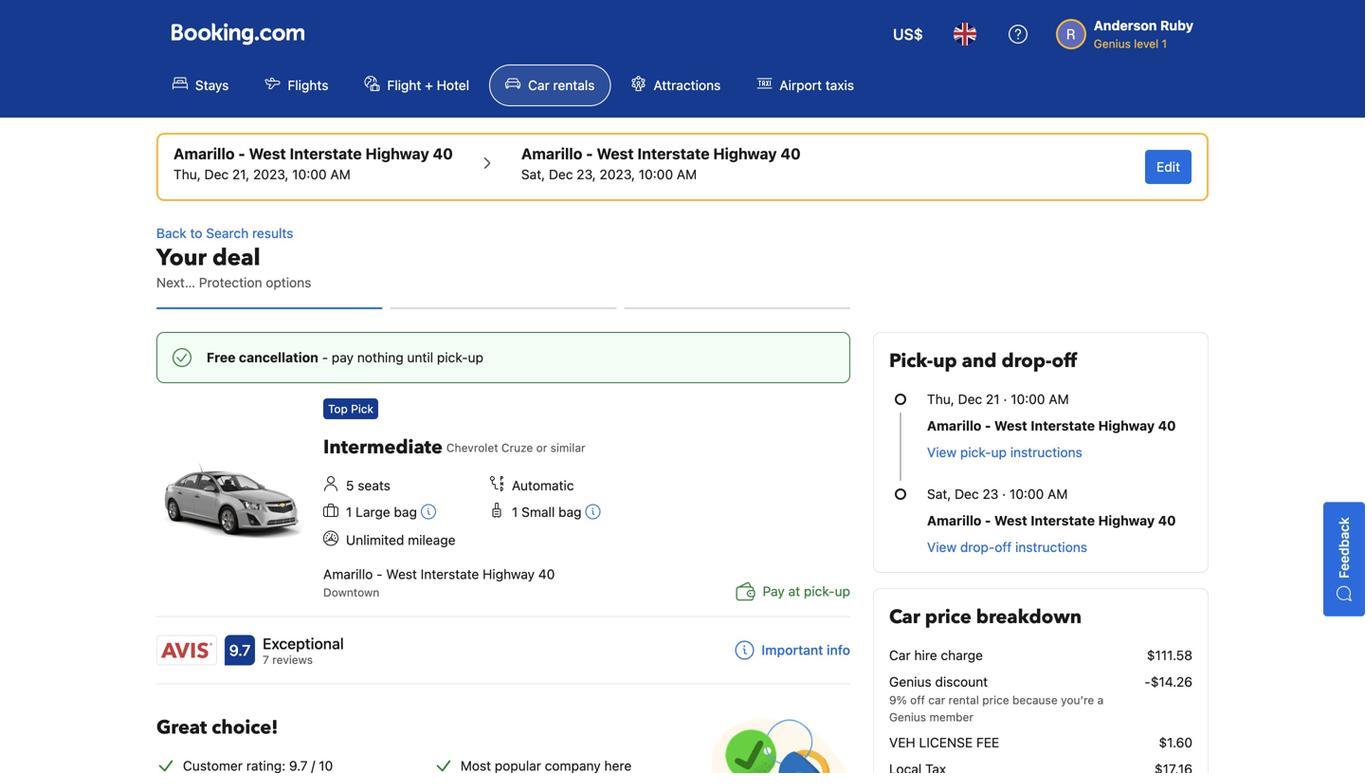 Task type: vqa. For each thing, say whether or not it's contained in the screenshot.
Downtown's Highway
yes



Task type: locate. For each thing, give the bounding box(es) containing it.
0 horizontal spatial price
[[926, 604, 972, 630]]

40 inside amarillo - west interstate highway 40 thu, dec 21, 2023, 10:00 am
[[433, 145, 453, 163]]

1 vertical spatial sat,
[[928, 486, 952, 502]]

dec inside amarillo - west interstate highway 40 sat, dec 23, 2023, 10:00 am
[[549, 166, 573, 182]]

40 for thu, dec 21, 2023, 10:00 am
[[433, 145, 453, 163]]

2 vertical spatial car
[[890, 647, 911, 663]]

car up hire
[[890, 604, 921, 630]]

cancellation
[[239, 350, 319, 365]]

thu, left 21,
[[174, 166, 201, 182]]

1 amarillo - west interstate highway 40 from the top
[[928, 418, 1177, 433]]

1 horizontal spatial drop-
[[1002, 348, 1052, 374]]

instructions up breakdown
[[1016, 539, 1088, 555]]

taxis
[[826, 77, 855, 93]]

amarillo - west interstate highway 40 group down flights
[[174, 142, 453, 184]]

1 2023, from the left
[[253, 166, 289, 182]]

0 vertical spatial genius
[[1094, 37, 1131, 50]]

bag up unlimited mileage
[[394, 504, 417, 520]]

reviews
[[272, 653, 313, 666]]

amarillo down thu, dec 21 · 10:00 am
[[928, 418, 982, 433]]

interstate up drop-off date element
[[638, 145, 710, 163]]

am inside amarillo - west interstate highway 40 sat, dec 23, 2023, 10:00 am
[[677, 166, 697, 182]]

anderson
[[1094, 18, 1158, 33]]

bag left tooltip arial label image
[[559, 504, 582, 520]]

car left rentals
[[528, 77, 550, 93]]

airport taxis link
[[741, 64, 871, 106]]

flight + hotel
[[387, 77, 470, 93]]

important
[[762, 642, 824, 658]]

1 vertical spatial drop-
[[961, 539, 995, 555]]

airport
[[780, 77, 822, 93]]

ruby
[[1161, 18, 1194, 33]]

1 horizontal spatial bag
[[559, 504, 582, 520]]

bag
[[394, 504, 417, 520], [559, 504, 582, 520]]

1 for 1 small bag
[[512, 504, 518, 520]]

21,
[[232, 166, 250, 182]]

23
[[983, 486, 999, 502]]

pick- right until
[[437, 350, 468, 365]]

21
[[986, 391, 1000, 407]]

car left hire
[[890, 647, 911, 663]]

amarillo for downtown
[[323, 566, 373, 582]]

1 left large
[[346, 504, 352, 520]]

1 bag from the left
[[394, 504, 417, 520]]

-
[[238, 145, 245, 163], [586, 145, 593, 163], [322, 350, 328, 365], [985, 418, 992, 433], [985, 513, 992, 528], [377, 566, 383, 582], [1145, 674, 1151, 690]]

next page is protection options note
[[157, 273, 851, 292]]

2 bag from the left
[[559, 504, 582, 520]]

highway inside amarillo - west interstate highway 40 thu, dec 21, 2023, 10:00 am
[[366, 145, 429, 163]]

1 horizontal spatial pick-
[[804, 583, 835, 599]]

cruze
[[502, 441, 533, 454]]

10:00 down pick-up location element
[[292, 166, 327, 182]]

- up 21,
[[238, 145, 245, 163]]

view for view drop-off instructions
[[928, 539, 957, 555]]

0 horizontal spatial 2023,
[[253, 166, 289, 182]]

- up downtown
[[377, 566, 383, 582]]

west inside amarillo - west interstate highway 40 thu, dec 21, 2023, 10:00 am
[[249, 145, 286, 163]]

amarillo up downtown
[[323, 566, 373, 582]]

interstate inside amarillo - west interstate highway 40 thu, dec 21, 2023, 10:00 am
[[290, 145, 362, 163]]

price
[[926, 604, 972, 630], [983, 693, 1010, 707]]

1 right level
[[1162, 37, 1168, 50]]

west for sat,
[[597, 145, 634, 163]]

car inside the 'skip to main content' element
[[528, 77, 550, 93]]

up left and
[[934, 348, 958, 374]]

0 horizontal spatial sat,
[[522, 166, 546, 182]]

feedback button
[[1324, 502, 1366, 616]]

interstate up pick-up date 'element'
[[290, 145, 362, 163]]

1 vertical spatial genius
[[890, 674, 932, 690]]

sat, left 23,
[[522, 166, 546, 182]]

instructions up sat, dec 23 · 10:00 am
[[1011, 444, 1083, 460]]

car rentals link
[[490, 64, 611, 106]]

west up view drop-off instructions
[[995, 513, 1028, 528]]

amarillo inside amarillo - west interstate highway 40 thu, dec 21, 2023, 10:00 am
[[174, 145, 235, 163]]

0 vertical spatial view
[[928, 444, 957, 460]]

·
[[1004, 391, 1008, 407], [1003, 486, 1006, 502]]

1 vertical spatial off
[[995, 539, 1012, 555]]

am down drop-off location element
[[677, 166, 697, 182]]

2023, inside amarillo - west interstate highway 40 sat, dec 23, 2023, 10:00 am
[[600, 166, 635, 182]]

great choice!
[[157, 715, 278, 741]]

highway
[[366, 145, 429, 163], [714, 145, 777, 163], [1099, 418, 1155, 433], [1099, 513, 1155, 528], [483, 566, 535, 582]]

- up 23,
[[586, 145, 593, 163]]

intermediate
[[323, 434, 443, 461]]

40 for sat, dec 23, 2023, 10:00 am
[[781, 145, 801, 163]]

amarillo
[[174, 145, 235, 163], [522, 145, 583, 163], [928, 418, 982, 433], [928, 513, 982, 528], [323, 566, 373, 582]]

2 vertical spatial off
[[911, 693, 926, 707]]

1 horizontal spatial price
[[983, 693, 1010, 707]]

us$ button
[[882, 11, 935, 57]]

view drop-off instructions
[[928, 539, 1088, 555]]

stays link
[[157, 64, 245, 106]]

instructions for view pick-up instructions
[[1011, 444, 1083, 460]]

1 view from the top
[[928, 444, 957, 460]]

rentals
[[553, 77, 595, 93]]

west
[[249, 145, 286, 163], [597, 145, 634, 163], [995, 418, 1028, 433], [995, 513, 1028, 528], [386, 566, 417, 582]]

amarillo inside amarillo - west interstate highway 40 downtown
[[323, 566, 373, 582]]

view down sat, dec 23 · 10:00 am
[[928, 539, 957, 555]]

info
[[827, 642, 851, 658]]

dec left 23,
[[549, 166, 573, 182]]

amarillo - west interstate highway 40 up view pick-up instructions
[[928, 418, 1177, 433]]

off down sat, dec 23 · 10:00 am
[[995, 539, 1012, 555]]

interstate
[[290, 145, 362, 163], [638, 145, 710, 163], [1031, 418, 1096, 433], [1031, 513, 1096, 528], [421, 566, 479, 582]]

1 horizontal spatial 2023,
[[600, 166, 635, 182]]

· right 23
[[1003, 486, 1006, 502]]

0 vertical spatial ·
[[1004, 391, 1008, 407]]

0 horizontal spatial off
[[911, 693, 926, 707]]

amarillo up 23,
[[522, 145, 583, 163]]

sat, left 23
[[928, 486, 952, 502]]

up inside product card group
[[835, 583, 851, 599]]

2 horizontal spatial 1
[[1162, 37, 1168, 50]]

car
[[528, 77, 550, 93], [890, 604, 921, 630], [890, 647, 911, 663]]

genius down 9%
[[890, 710, 927, 724]]

west inside amarillo - west interstate highway 40 sat, dec 23, 2023, 10:00 am
[[597, 145, 634, 163]]

interstate up view drop-off instructions
[[1031, 513, 1096, 528]]

0 vertical spatial car
[[528, 77, 550, 93]]

9.7 element
[[225, 635, 255, 665]]

1 vertical spatial view
[[928, 539, 957, 555]]

drop-
[[1002, 348, 1052, 374], [961, 539, 995, 555]]

10:00
[[292, 166, 327, 182], [639, 166, 674, 182], [1011, 391, 1046, 407], [1010, 486, 1045, 502]]

1 vertical spatial pick-
[[961, 444, 992, 460]]

1 left small
[[512, 504, 518, 520]]

am inside amarillo - west interstate highway 40 thu, dec 21, 2023, 10:00 am
[[330, 166, 351, 182]]

west up drop-off date element
[[597, 145, 634, 163]]

1 horizontal spatial amarillo - west interstate highway 40 group
[[522, 142, 801, 184]]

amarillo - west interstate highway 40 group
[[174, 142, 453, 184], [522, 142, 801, 184]]

breakdown
[[977, 604, 1082, 630]]

0 vertical spatial pick-
[[437, 350, 468, 365]]

amarillo - west interstate highway 40 sat, dec 23, 2023, 10:00 am
[[522, 145, 801, 182]]

skip to main content element
[[0, 0, 1366, 118]]

car price breakdown
[[890, 604, 1082, 630]]

0 vertical spatial drop-
[[1002, 348, 1052, 374]]

pick-up date element
[[174, 165, 453, 184]]

west down unlimited mileage
[[386, 566, 417, 582]]

sat, inside amarillo - west interstate highway 40 sat, dec 23, 2023, 10:00 am
[[522, 166, 546, 182]]

amarillo for thu,
[[174, 145, 235, 163]]

similar
[[551, 441, 586, 454]]

dec left 21
[[959, 391, 983, 407]]

am down pick-up location element
[[330, 166, 351, 182]]

1 vertical spatial price
[[983, 693, 1010, 707]]

1 for 1 large bag
[[346, 504, 352, 520]]

thu,
[[174, 166, 201, 182], [928, 391, 955, 407]]

40
[[433, 145, 453, 163], [781, 145, 801, 163], [1159, 418, 1177, 433], [1159, 513, 1177, 528], [539, 566, 555, 582]]

edit button
[[1146, 150, 1192, 184]]

product card group
[[157, 391, 874, 668]]

0 vertical spatial amarillo - west interstate highway 40
[[928, 418, 1177, 433]]

back to search results your deal next… protection options
[[157, 225, 312, 290]]

· for 21
[[1004, 391, 1008, 407]]

2023,
[[253, 166, 289, 182], [600, 166, 635, 182]]

search
[[206, 225, 249, 241]]

view
[[928, 444, 957, 460], [928, 539, 957, 555]]

2023, right 21,
[[253, 166, 289, 182]]

protection
[[199, 275, 262, 290]]

back
[[157, 225, 187, 241]]

1 horizontal spatial thu,
[[928, 391, 955, 407]]

1 vertical spatial instructions
[[1016, 539, 1088, 555]]

dec inside amarillo - west interstate highway 40 thu, dec 21, 2023, 10:00 am
[[205, 166, 229, 182]]

off inside genius discount 9% off car rental price because you're a genius member
[[911, 693, 926, 707]]

until
[[407, 350, 434, 365]]

supplied by rc - avis image
[[157, 636, 216, 664]]

west up 21,
[[249, 145, 286, 163]]

amarillo - west interstate highway 40 for thu, dec 21 · 10:00 am
[[928, 418, 1177, 433]]

1
[[1162, 37, 1168, 50], [346, 504, 352, 520], [512, 504, 518, 520]]

2023, for amarillo - west interstate highway 40 thu, dec 21, 2023, 10:00 am
[[253, 166, 289, 182]]

40 inside amarillo - west interstate highway 40 sat, dec 23, 2023, 10:00 am
[[781, 145, 801, 163]]

genius up 9%
[[890, 674, 932, 690]]

amarillo - west interstate highway 40 group down the attractions link
[[522, 142, 801, 184]]

2 amarillo - west interstate highway 40 from the top
[[928, 513, 1177, 528]]

drop- down 23
[[961, 539, 995, 555]]

interstate inside amarillo - west interstate highway 40 sat, dec 23, 2023, 10:00 am
[[638, 145, 710, 163]]

1 vertical spatial amarillo - west interstate highway 40
[[928, 513, 1177, 528]]

amarillo - west interstate highway 40 up view drop-off instructions
[[928, 513, 1177, 528]]

0 horizontal spatial drop-
[[961, 539, 995, 555]]

car for car hire charge
[[890, 647, 911, 663]]

1 horizontal spatial off
[[995, 539, 1012, 555]]

0 horizontal spatial amarillo - west interstate highway 40 group
[[174, 142, 453, 184]]

west inside amarillo - west interstate highway 40 downtown
[[386, 566, 417, 582]]

2023, right 23,
[[600, 166, 635, 182]]

1 vertical spatial car
[[890, 604, 921, 630]]

price up car hire charge
[[926, 604, 972, 630]]

0 vertical spatial thu,
[[174, 166, 201, 182]]

car hire charge
[[890, 647, 984, 663]]

pick- right at
[[804, 583, 835, 599]]

attractions link
[[615, 64, 737, 106]]

genius
[[1094, 37, 1131, 50], [890, 674, 932, 690], [890, 710, 927, 724]]

1 amarillo - west interstate highway 40 group from the left
[[174, 142, 453, 184]]

thu, down pick-
[[928, 391, 955, 407]]

2 view from the top
[[928, 539, 957, 555]]

up
[[934, 348, 958, 374], [468, 350, 484, 365], [992, 444, 1007, 460], [835, 583, 851, 599]]

amarillo inside amarillo - west interstate highway 40 sat, dec 23, 2023, 10:00 am
[[522, 145, 583, 163]]

sat,
[[522, 166, 546, 182], [928, 486, 952, 502]]

2 horizontal spatial pick-
[[961, 444, 992, 460]]

tooltip arial label image
[[421, 504, 436, 519], [421, 504, 436, 519], [586, 504, 601, 519]]

2 vertical spatial pick-
[[804, 583, 835, 599]]

thu, dec 21 · 10:00 am
[[928, 391, 1070, 407]]

up right at
[[835, 583, 851, 599]]

off left car
[[911, 693, 926, 707]]

dec left 21,
[[205, 166, 229, 182]]

0 horizontal spatial thu,
[[174, 166, 201, 182]]

2 horizontal spatial off
[[1052, 348, 1078, 374]]

pay at pick-up
[[763, 583, 851, 599]]

- down $111.58
[[1145, 674, 1151, 690]]

0 horizontal spatial bag
[[394, 504, 417, 520]]

0 vertical spatial sat,
[[522, 166, 546, 182]]

interstate down mileage
[[421, 566, 479, 582]]

hotel
[[437, 77, 470, 93]]

off
[[1052, 348, 1078, 374], [995, 539, 1012, 555], [911, 693, 926, 707]]

exceptional 7 reviews
[[263, 634, 344, 666]]

40 inside amarillo - west interstate highway 40 downtown
[[539, 566, 555, 582]]

off up thu, dec 21 · 10:00 am
[[1052, 348, 1078, 374]]

am right 21
[[1049, 391, 1070, 407]]

highway inside amarillo - west interstate highway 40 downtown
[[483, 566, 535, 582]]

member
[[930, 710, 974, 724]]

2 vertical spatial genius
[[890, 710, 927, 724]]

price right the rental
[[983, 693, 1010, 707]]

10:00 right 23
[[1010, 486, 1045, 502]]

downtown
[[323, 586, 380, 599]]

1 horizontal spatial 1
[[512, 504, 518, 520]]

price inside genius discount 9% off car rental price because you're a genius member
[[983, 693, 1010, 707]]

2 2023, from the left
[[600, 166, 635, 182]]

hire
[[915, 647, 938, 663]]

1 vertical spatial thu,
[[928, 391, 955, 407]]

$111.58
[[1147, 647, 1193, 663]]

up up sat, dec 23 · 10:00 am
[[992, 444, 1007, 460]]

pick- up 23
[[961, 444, 992, 460]]

2023, inside amarillo - west interstate highway 40 thu, dec 21, 2023, 10:00 am
[[253, 166, 289, 182]]

customer rating 9.7 exceptional element
[[263, 632, 344, 655]]

pick
[[351, 402, 374, 415]]

10:00 down drop-off location element
[[639, 166, 674, 182]]

· right 21
[[1004, 391, 1008, 407]]

interstate inside amarillo - west interstate highway 40 downtown
[[421, 566, 479, 582]]

highway inside amarillo - west interstate highway 40 sat, dec 23, 2023, 10:00 am
[[714, 145, 777, 163]]

deal
[[212, 242, 261, 274]]

amarillo down sat, dec 23 · 10:00 am
[[928, 513, 982, 528]]

amarillo - west interstate highway 40
[[928, 418, 1177, 433], [928, 513, 1177, 528]]

0 vertical spatial instructions
[[1011, 444, 1083, 460]]

small
[[522, 504, 555, 520]]

amarillo up 21,
[[174, 145, 235, 163]]

0 horizontal spatial 1
[[346, 504, 352, 520]]

view up sat, dec 23 · 10:00 am
[[928, 444, 957, 460]]

1 vertical spatial ·
[[1003, 486, 1006, 502]]

genius down anderson
[[1094, 37, 1131, 50]]

drop- right and
[[1002, 348, 1052, 374]]



Task type: describe. For each thing, give the bounding box(es) containing it.
attractions
[[654, 77, 721, 93]]

edit
[[1157, 159, 1181, 175]]

car for car price breakdown
[[890, 604, 921, 630]]

view for view pick-up instructions
[[928, 444, 957, 460]]

10:00 right 21
[[1011, 391, 1046, 407]]

view drop-off instructions button
[[928, 538, 1088, 557]]

sat, dec 23 · 10:00 am
[[928, 486, 1068, 502]]

pay
[[332, 350, 354, 365]]

dec left 23
[[955, 486, 979, 502]]

- down 21
[[985, 418, 992, 433]]

tooltip arial label image for 1 small bag
[[586, 504, 601, 519]]

7
[[263, 653, 269, 666]]

drop-off location element
[[522, 142, 801, 165]]

pick-
[[890, 348, 934, 374]]

amarillo for sat,
[[522, 145, 583, 163]]

veh
[[890, 735, 916, 750]]

large
[[356, 504, 391, 520]]

0 vertical spatial off
[[1052, 348, 1078, 374]]

- inside amarillo - west interstate highway 40 thu, dec 21, 2023, 10:00 am
[[238, 145, 245, 163]]

thu, inside amarillo - west interstate highway 40 thu, dec 21, 2023, 10:00 am
[[174, 166, 201, 182]]

free cancellation - pay nothing until pick-up
[[207, 350, 484, 365]]

1 small bag
[[512, 504, 582, 520]]

or
[[536, 441, 548, 454]]

flights
[[288, 77, 329, 93]]

up right until
[[468, 350, 484, 365]]

car rentals
[[528, 77, 595, 93]]

$14.26
[[1151, 674, 1193, 690]]

tooltip arial label image
[[586, 504, 601, 519]]

drop-off date element
[[522, 165, 801, 184]]

pay
[[763, 583, 785, 599]]

car
[[929, 693, 946, 707]]

view pick-up instructions button
[[928, 443, 1083, 462]]

0 vertical spatial price
[[926, 604, 972, 630]]

pick- inside button
[[961, 444, 992, 460]]

at
[[789, 583, 801, 599]]

seats
[[358, 478, 391, 493]]

tooltip arial label image for 1 large bag
[[421, 504, 436, 519]]

· for 23
[[1003, 486, 1006, 502]]

5
[[346, 478, 354, 493]]

+
[[425, 77, 433, 93]]

fee
[[977, 735, 1000, 750]]

discount
[[936, 674, 989, 690]]

a
[[1098, 693, 1104, 707]]

highway for sat, dec 23, 2023, 10:00 am
[[714, 145, 777, 163]]

10:00 inside amarillo - west interstate highway 40 thu, dec 21, 2023, 10:00 am
[[292, 166, 327, 182]]

instructions for view drop-off instructions
[[1016, 539, 1088, 555]]

stays
[[195, 77, 229, 93]]

chevrolet
[[447, 441, 498, 454]]

top
[[328, 402, 348, 415]]

- down 23
[[985, 513, 992, 528]]

highway for downtown
[[483, 566, 535, 582]]

- inside amarillo - west interstate highway 40 downtown
[[377, 566, 383, 582]]

- inside amarillo - west interstate highway 40 sat, dec 23, 2023, 10:00 am
[[586, 145, 593, 163]]

unlimited mileage
[[346, 532, 456, 548]]

free
[[207, 350, 236, 365]]

10:00 inside amarillo - west interstate highway 40 sat, dec 23, 2023, 10:00 am
[[639, 166, 674, 182]]

view pick-up instructions
[[928, 444, 1083, 460]]

interstate for thu, dec 21, 2023, 10:00 am
[[290, 145, 362, 163]]

exceptional
[[263, 634, 344, 652]]

nothing
[[357, 350, 404, 365]]

flight + hotel link
[[349, 64, 486, 106]]

interstate up view pick-up instructions
[[1031, 418, 1096, 433]]

interstate for downtown
[[421, 566, 479, 582]]

2023, for amarillo - west interstate highway 40 sat, dec 23, 2023, 10:00 am
[[600, 166, 635, 182]]

23,
[[577, 166, 596, 182]]

important info
[[762, 642, 851, 658]]

choice!
[[212, 715, 278, 741]]

your
[[157, 242, 207, 274]]

us$
[[894, 25, 924, 43]]

interstate for sat, dec 23, 2023, 10:00 am
[[638, 145, 710, 163]]

car for car rentals
[[528, 77, 550, 93]]

you're
[[1061, 693, 1095, 707]]

because
[[1013, 693, 1058, 707]]

airport taxis
[[780, 77, 855, 93]]

am right 23
[[1048, 486, 1068, 502]]

feedback
[[1337, 517, 1353, 578]]

flight
[[387, 77, 422, 93]]

amarillo - west interstate highway 40 thu, dec 21, 2023, 10:00 am
[[174, 145, 453, 182]]

genius discount 9% off car rental price because you're a genius member
[[890, 674, 1104, 724]]

unlimited
[[346, 532, 404, 548]]

genius inside anderson ruby genius level 1
[[1094, 37, 1131, 50]]

bag for 1 large bag
[[394, 504, 417, 520]]

great
[[157, 715, 207, 741]]

west up view pick-up instructions
[[995, 418, 1028, 433]]

highway for thu, dec 21, 2023, 10:00 am
[[366, 145, 429, 163]]

results
[[252, 225, 293, 241]]

charge
[[941, 647, 984, 663]]

automatic
[[512, 478, 574, 493]]

amarillo - west interstate highway 40 for sat, dec 23 · 10:00 am
[[928, 513, 1177, 528]]

options
[[266, 275, 312, 290]]

1 large bag
[[346, 504, 417, 520]]

5 seats
[[346, 478, 391, 493]]

1 horizontal spatial sat,
[[928, 486, 952, 502]]

next…
[[157, 275, 195, 290]]

40 for downtown
[[539, 566, 555, 582]]

top pick
[[328, 402, 374, 415]]

1 inside anderson ruby genius level 1
[[1162, 37, 1168, 50]]

level
[[1135, 37, 1159, 50]]

bag for 1 small bag
[[559, 504, 582, 520]]

veh license fee
[[890, 735, 1000, 750]]

to
[[190, 225, 203, 241]]

2 amarillo - west interstate highway 40 group from the left
[[522, 142, 801, 184]]

amarillo - west interstate highway 40 downtown
[[323, 566, 555, 599]]

pick-up and drop-off
[[890, 348, 1078, 374]]

$1.60
[[1159, 735, 1193, 750]]

back to search results link
[[157, 224, 851, 243]]

flights link
[[249, 64, 345, 106]]

9.7
[[229, 641, 251, 659]]

- left pay at left
[[322, 350, 328, 365]]

pick-up location element
[[174, 142, 453, 165]]

important info button
[[735, 641, 851, 660]]

and
[[962, 348, 997, 374]]

west for downtown
[[386, 566, 417, 582]]

9%
[[890, 693, 907, 707]]

drop- inside view drop-off instructions button
[[961, 539, 995, 555]]

0 horizontal spatial pick-
[[437, 350, 468, 365]]

mileage
[[408, 532, 456, 548]]

up inside button
[[992, 444, 1007, 460]]

off inside button
[[995, 539, 1012, 555]]

pick- inside product card group
[[804, 583, 835, 599]]

west for thu,
[[249, 145, 286, 163]]



